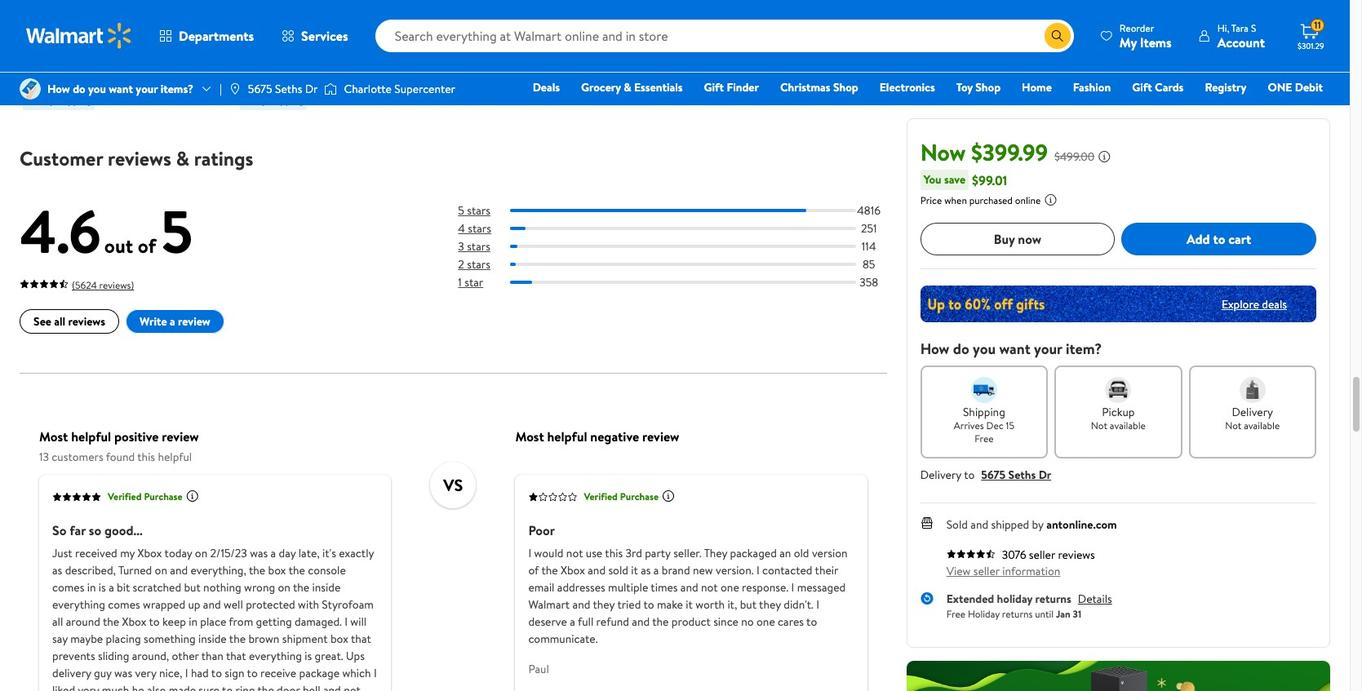 Task type: locate. For each thing, give the bounding box(es) containing it.
so
[[89, 522, 101, 540]]

0 vertical spatial &
[[624, 79, 632, 96]]

2 - from the left
[[282, 25, 287, 43]]

0 vertical spatial delivery
[[1232, 404, 1274, 420]]

of right out
[[138, 232, 156, 260]]

progress bar for 358
[[510, 282, 856, 285]]

0 horizontal spatial box
[[268, 563, 286, 579]]

toy shop link
[[949, 78, 1008, 96]]

1 horizontal spatial 3+ day shipping
[[460, 75, 525, 89]]

0 horizontal spatial on
[[155, 563, 167, 579]]

so
[[52, 522, 66, 540]]

1 most from the left
[[39, 428, 68, 446]]

addresses
[[557, 580, 605, 596]]

1 vertical spatial but
[[740, 597, 757, 613]]

not for pickup
[[1091, 419, 1108, 433]]

do for how do you want your item?
[[953, 339, 970, 359]]

3 - from the left
[[568, 25, 573, 43]]

write
[[140, 314, 167, 331]]

0 horizontal spatial ssd
[[145, 25, 168, 43]]

a left full
[[570, 614, 575, 630]]

0 vertical spatial all
[[54, 314, 65, 331]]

of inside poor i would not use this 3rd party seller. they packaged an old version of the xbox and sold it as a brand new version. i contacted their email addresses multiple times and not one response. i messaged walmart and they tried to make it worth it, but they didn't. i deserve a full refund and the product since no one cares to communicate.
[[528, 563, 539, 579]]

not
[[566, 545, 583, 562], [701, 580, 718, 596]]

stars for 2 stars
[[467, 257, 491, 273]]

prevents
[[52, 648, 95, 665]]

ssd up sea at the left of page
[[312, 25, 336, 43]]

1 vertical spatial 5675
[[981, 467, 1006, 483]]

2 bundle from the left
[[240, 25, 279, 43]]

0 horizontal spatial elite
[[546, 7, 571, 25]]

5 right out
[[161, 191, 193, 272]]

0 horizontal spatial as
[[52, 563, 62, 579]]

2 horizontal spatial 3+
[[677, 75, 688, 89]]

departments button
[[145, 16, 268, 56]]

1 horizontal spatial verified purchase
[[584, 490, 659, 504]]

shipping for -
[[269, 93, 304, 107]]

1 horizontal spatial purchase
[[620, 490, 659, 504]]

1 vertical spatial was
[[114, 665, 132, 682]]

scratched
[[133, 580, 181, 596]]

0 vertical spatial want
[[109, 81, 133, 97]]

3 series from the left
[[575, 7, 609, 25]]

arrives
[[954, 419, 984, 433]]

shipping for bundle
[[56, 93, 92, 107]]

day right |
[[252, 93, 266, 107]]

2 horizontal spatial reviews
[[1058, 547, 1095, 563]]

4.6 out of 5
[[20, 191, 193, 272]]

up to sixty percent off deals. shop now. image
[[921, 286, 1317, 322]]

1 1tb from the left
[[122, 25, 141, 43]]

stars right '3'
[[467, 239, 491, 255]]

1 product group from the left
[[23, 0, 217, 117]]

reviews down antonline.com
[[1058, 547, 1095, 563]]

old
[[794, 545, 809, 562]]

0 horizontal spatial delivery
[[921, 467, 962, 483]]

0 horizontal spatial  image
[[228, 82, 242, 96]]

xbox inside poor i would not use this 3rd party seller. they packaged an old version of the xbox and sold it as a brand new version. i contacted their email addresses multiple times and not one response. i messaged walmart and they tried to make it worth it, but they didn't. i deserve a full refund and the product since no one cares to communicate.
[[561, 563, 585, 579]]

with right 7
[[301, 61, 325, 79]]

with inside microsoft xbox series x gaming console bundle - 1tb ssd black xbox console and wireless controller with forza horizon 4 full game
[[84, 61, 109, 79]]

full inside microsoft xbox series x gaming console bundle - 1tb ssd black xbox console and wireless controller with forza horizon 4 full game
[[23, 79, 43, 97]]

4 inside microsoft xbox series x gaming console bundle - 1tb ssd black xbox console and wireless controller with forza horizon 4 full game
[[194, 61, 202, 79]]

4 - from the left
[[785, 25, 790, 43]]

day right essentials
[[690, 75, 705, 89]]

1 vertical spatial not
[[701, 580, 718, 596]]

3+ right supercenter
[[460, 75, 471, 89]]

verified purchase for good...
[[108, 490, 183, 504]]

game inside microsoft xbox series x gaming console bundle - 1tb ssd black xbox console and wireless controller with forza horizon 4 full game
[[46, 79, 79, 97]]

one right no at the right bottom of page
[[757, 614, 775, 630]]

4 up '3'
[[458, 221, 465, 237]]

1 verified from the left
[[108, 490, 142, 504]]

microsoft inside 'microsoft xbox elite series 2 core wireless controller - white/black'
[[457, 7, 512, 25]]

0 horizontal spatial verified purchase
[[108, 490, 183, 504]]

product group
[[23, 0, 217, 117], [240, 0, 434, 117], [457, 0, 651, 117], [673, 0, 867, 117]]

to down sign
[[222, 683, 233, 691]]

 image for 5675 seths dr
[[228, 82, 242, 96]]

3076
[[1002, 547, 1027, 563]]

of up email
[[528, 563, 539, 579]]

was up much
[[114, 665, 132, 682]]

product group containing microsoft xbox series x gaming console bundle - 1tb ssd black xbox console and wireless controller with forza horizon 4 full game
[[23, 0, 217, 117]]

want left item?
[[1000, 339, 1031, 359]]

toy
[[956, 79, 973, 96]]

intent image for pickup image
[[1106, 377, 1132, 403]]

elite for controller
[[546, 7, 571, 25]]

reviews for 3076 seller reviews
[[1058, 547, 1095, 563]]

0 horizontal spatial 3+ day shipping
[[26, 93, 92, 107]]

most for most helpful negative review
[[515, 428, 544, 446]]

1 progress bar from the top
[[510, 209, 856, 213]]

1 ssd from the left
[[145, 25, 168, 43]]

5 up "4 stars"
[[458, 203, 464, 219]]

do down walmart image
[[73, 81, 85, 97]]

gaming inside xbox series x gaming console bundle - 1tb ssd black flagship xbox console and wireless controller with sea of thieves full game
[[318, 7, 362, 25]]

3+ day shipping for controller
[[677, 75, 742, 89]]

series inside microsoft xbox elite series 2 wireless controller - black
[[791, 7, 825, 25]]

1 vertical spatial seths
[[1009, 467, 1036, 483]]

gaming
[[160, 7, 204, 25], [318, 7, 362, 25]]

day left late,
[[279, 545, 296, 562]]

free for shipping
[[975, 432, 994, 446]]

0 vertical spatial 4
[[194, 61, 202, 79]]

2 stars
[[458, 257, 491, 273]]

day for xbox series x gaming console bundle - 1tb ssd black flagship xbox console and wireless controller with sea of thieves full game
[[252, 93, 266, 107]]

verified
[[108, 490, 142, 504], [584, 490, 618, 504]]

1 they from the left
[[593, 597, 615, 613]]

sign
[[225, 665, 244, 682]]

to inside button
[[1213, 230, 1226, 248]]

home
[[1022, 79, 1052, 96]]

controller up 5675 seths dr
[[240, 61, 298, 79]]

game inside xbox series x gaming console bundle - 1tb ssd black flagship xbox console and wireless controller with sea of thieves full game
[[240, 79, 273, 97]]

1 horizontal spatial full
[[411, 61, 431, 79]]

day
[[473, 75, 488, 89], [690, 75, 705, 89], [40, 93, 54, 107], [252, 93, 266, 107], [279, 545, 296, 562]]

controller inside xbox series x gaming console bundle - 1tb ssd black flagship xbox console and wireless controller with sea of thieves full game
[[240, 61, 298, 79]]

shipping down 10
[[56, 93, 92, 107]]

your for item?
[[1034, 339, 1063, 359]]

2 horizontal spatial of
[[528, 563, 539, 579]]

2 verified from the left
[[584, 490, 618, 504]]

day right supercenter
[[473, 75, 488, 89]]

this down positive
[[137, 449, 155, 465]]

1 horizontal spatial you
[[973, 339, 996, 359]]

the down the from
[[229, 631, 246, 647]]

1 purchase from the left
[[144, 490, 183, 504]]

supercenter
[[394, 81, 456, 97]]

delivery up sold
[[921, 467, 962, 483]]

dr up 'by'
[[1039, 467, 1052, 483]]

of inside xbox series x gaming console bundle - 1tb ssd black flagship xbox console and wireless controller with sea of thieves full game
[[352, 61, 364, 79]]

1 available from the left
[[1110, 419, 1146, 433]]

write a review link
[[126, 310, 224, 335]]

available for pickup
[[1110, 419, 1146, 433]]

gift for gift cards
[[1132, 79, 1152, 96]]

xbox
[[81, 7, 109, 25], [240, 7, 268, 25], [515, 7, 543, 25], [732, 7, 760, 25], [23, 43, 51, 61], [240, 43, 268, 61], [138, 545, 162, 562], [561, 563, 585, 579], [122, 614, 146, 630]]

1 horizontal spatial it
[[686, 597, 693, 613]]

verified purchase information image
[[662, 490, 675, 503]]

5675 seths dr
[[248, 81, 318, 97]]

0 vertical spatial dr
[[305, 81, 318, 97]]

1 elite from the left
[[546, 7, 571, 25]]

comes down bit
[[108, 597, 140, 613]]

 image
[[324, 81, 337, 97], [228, 82, 242, 96]]

2 available from the left
[[1244, 419, 1280, 433]]

thieves
[[366, 61, 408, 79]]

series inside xbox series x gaming console bundle - 1tb ssd black flagship xbox console and wireless controller with sea of thieves full game
[[271, 7, 305, 25]]

verified for good...
[[108, 490, 142, 504]]

ssd up horizon
[[145, 25, 168, 43]]

shop for christmas shop
[[833, 79, 859, 96]]

stars for 3 stars
[[467, 239, 491, 255]]

hi, tara s account
[[1218, 21, 1265, 51]]

seller for 3076
[[1029, 547, 1056, 563]]

delivery down intent image for delivery
[[1232, 404, 1274, 420]]

box up wrong
[[268, 563, 286, 579]]

black inside microsoft xbox series x gaming console bundle - 1tb ssd black xbox console and wireless controller with forza horizon 4 full game
[[171, 25, 201, 43]]

around
[[66, 614, 100, 630]]

cart
[[1229, 230, 1252, 248]]

0 horizontal spatial this
[[137, 449, 155, 465]]

seths right 2-
[[275, 81, 302, 97]]

0 horizontal spatial 4
[[194, 61, 202, 79]]

ssd inside xbox series x gaming console bundle - 1tb ssd black flagship xbox console and wireless controller with sea of thieves full game
[[312, 25, 336, 43]]

251
[[861, 221, 877, 237]]

3 microsoft from the left
[[673, 7, 729, 25]]

2 ssd from the left
[[312, 25, 336, 43]]

not inside delivery not available
[[1225, 419, 1242, 433]]

2 progress bar from the top
[[510, 227, 856, 231]]

didn't.
[[784, 597, 814, 613]]

- inside microsoft xbox series x gaming console bundle - 1tb ssd black xbox console and wireless controller with forza horizon 4 full game
[[114, 25, 119, 43]]

sure
[[199, 683, 220, 691]]

2 inside 'microsoft xbox elite series 2 core wireless controller - white/black'
[[612, 7, 619, 25]]

1 vertical spatial all
[[52, 614, 63, 630]]

3 progress bar from the top
[[510, 245, 856, 249]]

2 shop from the left
[[976, 79, 1001, 96]]

1 horizontal spatial seller
[[1029, 547, 1056, 563]]

review right "negative"
[[642, 428, 680, 446]]

but right 'it,'
[[740, 597, 757, 613]]

1 gift from the left
[[704, 79, 724, 96]]

1 horizontal spatial game
[[240, 79, 273, 97]]

bundle up 10
[[72, 25, 111, 43]]

free
[[975, 432, 994, 446], [947, 607, 966, 621]]

verified purchase for not
[[584, 490, 659, 504]]

full inside xbox series x gaming console bundle - 1tb ssd black flagship xbox console and wireless controller with sea of thieves full game
[[411, 61, 431, 79]]

2 not from the left
[[1225, 419, 1242, 433]]

game for xbox series x gaming console bundle - 1tb ssd black flagship xbox console and wireless controller with sea of thieves full game
[[240, 79, 273, 97]]

buy now
[[994, 230, 1042, 248]]

0 horizontal spatial full
[[23, 79, 43, 97]]

not down intent image for delivery
[[1225, 419, 1242, 433]]

delivery inside delivery not available
[[1232, 404, 1274, 420]]

party
[[645, 545, 671, 562]]

say
[[52, 631, 68, 647]]

with inside so far so good... just received my xbox today on 2/15/23 was a day late, it's exactly as described, turned on and everything, the box the console comes in is a bit scratched but nothing wrong on the inside everything comes wrapped up and well protected with styrofoam all around the xbox to keep in place from getting damaged. i will say maybe placing something inside the brown shipment box that prevents sliding around, other than that everything is great. ups delivery guy was very nice, i had to sign to receive package which i liked very much he also made sure to ring the door bell
[[298, 597, 319, 613]]

full for xbox series x gaming console bundle - 1tb ssd black flagship xbox console and wireless controller with sea of thieves full game
[[411, 61, 431, 79]]

2 series from the left
[[271, 7, 305, 25]]

0 horizontal spatial that
[[226, 648, 246, 665]]

to up sure
[[211, 665, 222, 682]]

1 game from the left
[[46, 79, 79, 97]]

gift left finder
[[704, 79, 724, 96]]

reviews down how do you want your items?
[[108, 145, 171, 173]]

other
[[172, 648, 199, 665]]

2 inside microsoft xbox elite series 2 wireless controller - black
[[829, 7, 836, 25]]

not inside pickup not available
[[1091, 419, 1108, 433]]

2 as from the left
[[641, 563, 651, 579]]

want down forza
[[109, 81, 133, 97]]

this up sold
[[605, 545, 623, 562]]

0 horizontal spatial free
[[947, 607, 966, 621]]

helpful left "negative"
[[547, 428, 587, 446]]

intent image for shipping image
[[971, 377, 997, 403]]

1 as from the left
[[52, 563, 62, 579]]

x up horizon
[[149, 7, 157, 25]]

purchase for good...
[[144, 490, 183, 504]]

1 microsoft from the left
[[23, 7, 78, 25]]

2 black from the left
[[339, 25, 369, 43]]

shipping down 519
[[490, 75, 525, 89]]

1 horizontal spatial was
[[250, 545, 268, 562]]

1 horizontal spatial not
[[701, 580, 718, 596]]

gift for gift finder
[[704, 79, 724, 96]]

series up christmas
[[791, 7, 825, 25]]

full
[[578, 614, 594, 630]]

0 vertical spatial seths
[[275, 81, 302, 97]]

returns left 31
[[1036, 591, 1072, 607]]

game right |
[[240, 79, 273, 97]]

pickup
[[1102, 404, 1135, 420]]

1tb inside microsoft xbox series x gaming console bundle - 1tb ssd black xbox console and wireless controller with forza horizon 4 full game
[[122, 25, 141, 43]]

stars for 4 stars
[[468, 221, 491, 237]]

but
[[184, 580, 201, 596], [740, 597, 757, 613]]

0 vertical spatial of
[[352, 61, 364, 79]]

was right 2/15/23
[[250, 545, 268, 562]]

one debit link
[[1261, 78, 1331, 96]]

0 vertical spatial 5675
[[248, 81, 272, 97]]

Search search field
[[375, 20, 1074, 52]]

2 elite from the left
[[763, 7, 788, 25]]

2 down '3'
[[458, 257, 464, 273]]

this
[[137, 449, 155, 465], [605, 545, 623, 562]]

1 horizontal spatial available
[[1244, 419, 1280, 433]]

2 microsoft from the left
[[457, 7, 512, 25]]

seller down 4.2578 stars out of 5, based on 3076 seller reviews element
[[974, 563, 1000, 580]]

1 series from the left
[[112, 7, 146, 25]]

but inside poor i would not use this 3rd party seller. they packaged an old version of the xbox and sold it as a brand new version. i contacted their email addresses multiple times and not one response. i messaged walmart and they tried to make it worth it, but they didn't. i deserve a full refund and the product since no one cares to communicate.
[[740, 597, 757, 613]]

bundle
[[72, 25, 111, 43], [240, 25, 279, 43]]

shop inside toy shop link
[[976, 79, 1001, 96]]

deals link
[[525, 78, 567, 96]]

1 horizontal spatial 5
[[458, 203, 464, 219]]

reviews down (5624
[[68, 314, 105, 331]]

1 vertical spatial &
[[176, 145, 189, 173]]

- inside microsoft xbox elite series 2 wireless controller - black
[[785, 25, 790, 43]]

0 horizontal spatial your
[[136, 81, 158, 97]]

5 progress bar from the top
[[510, 282, 856, 285]]

exactly
[[339, 545, 374, 562]]

a left bit
[[109, 580, 114, 596]]

review right positive
[[162, 428, 199, 446]]

1 horizontal spatial want
[[1000, 339, 1031, 359]]

0 horizontal spatial how
[[47, 81, 70, 97]]

in
[[87, 580, 96, 596], [189, 614, 198, 630]]

3 product group from the left
[[457, 0, 651, 117]]

0 vertical spatial this
[[137, 449, 155, 465]]

2 verified purchase from the left
[[584, 490, 659, 504]]

shop inside christmas shop link
[[833, 79, 859, 96]]

1 gaming from the left
[[160, 7, 204, 25]]

3+ day shipping down 10
[[26, 93, 92, 107]]

2 product group from the left
[[240, 0, 434, 117]]

sliding
[[98, 648, 129, 665]]

with inside xbox series x gaming console bundle - 1tb ssd black flagship xbox console and wireless controller with sea of thieves full game
[[301, 61, 325, 79]]

made
[[169, 683, 196, 691]]

home link
[[1015, 78, 1059, 96]]

0 horizontal spatial everything
[[52, 597, 105, 613]]

available inside delivery not available
[[1244, 419, 1280, 433]]

1 vertical spatial is
[[305, 648, 312, 665]]

deals
[[533, 79, 560, 96]]

most
[[39, 428, 68, 446], [515, 428, 544, 446]]

2 gift from the left
[[1132, 79, 1152, 96]]

1 horizontal spatial very
[[135, 665, 156, 682]]

2 purchase from the left
[[620, 490, 659, 504]]

but inside so far so good... just received my xbox today on 2/15/23 was a day late, it's exactly as described, turned on and everything, the box the console comes in is a bit scratched but nothing wrong on the inside everything comes wrapped up and well protected with styrofoam all around the xbox to keep in place from getting damaged. i will say maybe placing something inside the brown shipment box that prevents sliding around, other than that everything is great. ups delivery guy was very nice, i had to sign to receive package which i liked very much he also made sure to ring the door bell
[[184, 580, 201, 596]]

available
[[1110, 419, 1146, 433], [1244, 419, 1280, 433]]

antonline.com
[[1047, 517, 1117, 533]]

3rd
[[626, 545, 642, 562]]

1 horizontal spatial they
[[759, 597, 781, 613]]

1 horizontal spatial how
[[921, 339, 950, 359]]

0 horizontal spatial x
[[149, 7, 157, 25]]

1 horizontal spatial box
[[331, 631, 349, 647]]

wireless inside 'microsoft xbox elite series 2 core wireless controller - white/black'
[[457, 25, 503, 43]]

1 horizontal spatial that
[[351, 631, 371, 647]]

1 not from the left
[[1091, 419, 1108, 433]]

you
[[88, 81, 106, 97], [973, 339, 996, 359]]

1 horizontal spatial your
[[1034, 339, 1063, 359]]

1 horizontal spatial returns
[[1036, 591, 1072, 607]]

this inside poor i would not use this 3rd party seller. they packaged an old version of the xbox and sold it as a brand new version. i contacted their email addresses multiple times and not one response. i messaged walmart and they tried to make it worth it, but they didn't. i deserve a full refund and the product since no one cares to communicate.
[[605, 545, 623, 562]]

1 x from the left
[[149, 7, 157, 25]]

1 horizontal spatial  image
[[324, 81, 337, 97]]

microsoft for wireless
[[457, 7, 512, 25]]

review inside most helpful positive review 13 customers found this helpful
[[162, 428, 199, 446]]

1 horizontal spatial do
[[953, 339, 970, 359]]

keep
[[163, 614, 186, 630]]

2 1tb from the left
[[290, 25, 309, 43]]

bundle inside microsoft xbox series x gaming console bundle - 1tb ssd black xbox console and wireless controller with forza horizon 4 full game
[[72, 25, 111, 43]]

learn more about strikethrough prices image
[[1098, 150, 1111, 163]]

verified purchase
[[108, 490, 183, 504], [584, 490, 659, 504]]

as down just
[[52, 563, 62, 579]]

intent image for delivery image
[[1240, 377, 1266, 403]]

0 horizontal spatial microsoft
[[23, 7, 78, 25]]

 image down sea at the left of page
[[324, 81, 337, 97]]

black up christmas
[[793, 25, 823, 43]]

controller up 5756 at the right of the page
[[723, 25, 782, 43]]

controller inside microsoft xbox series x gaming console bundle - 1tb ssd black xbox console and wireless controller with forza horizon 4 full game
[[23, 61, 81, 79]]

0 horizontal spatial 3+
[[26, 93, 37, 107]]

2 up the christmas shop
[[829, 7, 836, 25]]

gift left cards
[[1132, 79, 1152, 96]]

elite inside 'microsoft xbox elite series 2 core wireless controller - white/black'
[[546, 7, 571, 25]]

buy
[[994, 230, 1015, 248]]

- left white/black
[[568, 25, 573, 43]]

3076 seller reviews
[[1002, 547, 1095, 563]]

free inside shipping arrives dec 15 free
[[975, 432, 994, 446]]

inside up than
[[198, 631, 227, 647]]

electronics
[[880, 79, 935, 96]]

not left use
[[566, 545, 583, 562]]

nice,
[[159, 665, 182, 682]]

with for forza
[[84, 61, 109, 79]]

you for how do you want your items?
[[88, 81, 106, 97]]

review for most helpful positive review 13 customers found this helpful
[[162, 428, 199, 446]]

1 vertical spatial it
[[686, 597, 693, 613]]

add
[[1187, 230, 1210, 248]]

5
[[161, 191, 193, 272], [458, 203, 464, 219]]

your left item?
[[1034, 339, 1063, 359]]

most inside most helpful positive review 13 customers found this helpful
[[39, 428, 68, 446]]

very up he
[[135, 665, 156, 682]]

0 horizontal spatial seller
[[974, 563, 1000, 580]]

2 horizontal spatial black
[[793, 25, 823, 43]]

reviews for see all reviews
[[68, 314, 105, 331]]

1 - from the left
[[114, 25, 119, 43]]

3 black from the left
[[793, 25, 823, 43]]

free left the holiday
[[947, 607, 966, 621]]

1 verified purchase from the left
[[108, 490, 183, 504]]

0 vertical spatial inside
[[312, 580, 341, 596]]

place
[[200, 614, 226, 630]]

3+ for microsoft xbox elite series 2 wireless controller - black
[[677, 75, 688, 89]]

full left 10
[[23, 79, 43, 97]]

1 vertical spatial your
[[1034, 339, 1063, 359]]

shipping down 7
[[269, 93, 304, 107]]

1 horizontal spatial not
[[1225, 419, 1242, 433]]

shipping arrives dec 15 free
[[954, 404, 1015, 446]]

as
[[52, 563, 62, 579], [641, 563, 651, 579]]

legal information image
[[1044, 193, 1057, 207]]

sea
[[329, 61, 349, 79]]

shipping
[[963, 404, 1006, 420]]

controller inside microsoft xbox elite series 2 wireless controller - black
[[723, 25, 782, 43]]

1 horizontal spatial ssd
[[312, 25, 336, 43]]

so far so good... just received my xbox today on 2/15/23 was a day late, it's exactly as described, turned on and everything, the box the console comes in is a bit scratched but nothing wrong on the inside everything comes wrapped up and well protected with styrofoam all around the xbox to keep in place from getting damaged. i will say maybe placing something inside the brown shipment box that prevents sliding around, other than that everything is great. ups delivery guy was very nice, i had to sign to receive package which i liked very much he also made sure to ring the door bell
[[52, 522, 377, 691]]

available down intent image for pickup
[[1110, 419, 1146, 433]]

gift finder link
[[697, 78, 766, 96]]

stars for 5 stars
[[467, 203, 491, 219]]

4 progress bar from the top
[[510, 263, 856, 267]]

4 series from the left
[[791, 7, 825, 25]]

until
[[1035, 607, 1054, 621]]

black inside xbox series x gaming console bundle - 1tb ssd black flagship xbox console and wireless controller with sea of thieves full game
[[339, 25, 369, 43]]

0 horizontal spatial you
[[88, 81, 106, 97]]

series inside 'microsoft xbox elite series 2 core wireless controller - white/black'
[[575, 7, 609, 25]]

gaming up "services"
[[318, 7, 362, 25]]

around,
[[132, 648, 169, 665]]

0 vertical spatial reviews
[[108, 145, 171, 173]]

0 horizontal spatial purchase
[[144, 490, 183, 504]]

want
[[109, 81, 133, 97], [1000, 339, 1031, 359]]

 image
[[20, 78, 41, 100]]

how for how do you want your items?
[[47, 81, 70, 97]]

microsoft inside microsoft xbox elite series 2 wireless controller - black
[[673, 7, 729, 25]]

0 horizontal spatial of
[[138, 232, 156, 260]]

on right "today"
[[195, 545, 208, 562]]

it right sold
[[631, 563, 638, 579]]

2 x from the left
[[308, 7, 315, 25]]

3+ left gift finder
[[677, 75, 688, 89]]

do for how do you want your items?
[[73, 81, 85, 97]]

microsoft for controller
[[673, 7, 729, 25]]

free inside extended holiday returns details free holiday returns until jan 31
[[947, 607, 966, 621]]

2 game from the left
[[240, 79, 273, 97]]

1 horizontal spatial gift
[[1132, 79, 1152, 96]]

3+ day shipping for wireless
[[460, 75, 525, 89]]

1 vertical spatial dr
[[1039, 467, 1052, 483]]

1 vertical spatial do
[[953, 339, 970, 359]]

1tb up forza
[[122, 25, 141, 43]]

progress bar
[[510, 209, 856, 213], [510, 227, 856, 231], [510, 245, 856, 249], [510, 263, 856, 267], [510, 282, 856, 285]]

not for delivery
[[1225, 419, 1242, 433]]

shop right christmas
[[833, 79, 859, 96]]

with up damaged.
[[298, 597, 319, 613]]

- inside xbox series x gaming console bundle - 1tb ssd black flagship xbox console and wireless controller with sea of thieves full game
[[282, 25, 287, 43]]

0 horizontal spatial is
[[99, 580, 106, 596]]

very down guy
[[78, 683, 99, 691]]

verified up use
[[584, 490, 618, 504]]

elite up christmas
[[763, 7, 788, 25]]

also
[[147, 683, 166, 691]]

most helpful negative review
[[515, 428, 680, 446]]

2 horizontal spatial helpful
[[547, 428, 587, 446]]

electronics link
[[872, 78, 943, 96]]

helpful for positive
[[71, 428, 111, 446]]

1 bundle from the left
[[72, 25, 111, 43]]

box up great.
[[331, 631, 349, 647]]

1 horizontal spatial shop
[[976, 79, 1001, 96]]

1 vertical spatial everything
[[249, 648, 302, 665]]

4 product group from the left
[[673, 0, 867, 117]]

2 vertical spatial of
[[528, 563, 539, 579]]

information
[[1003, 563, 1061, 580]]

1 shop from the left
[[833, 79, 859, 96]]

gaming up departments
[[160, 7, 204, 25]]

available inside pickup not available
[[1110, 419, 1146, 433]]

2 horizontal spatial on
[[278, 580, 291, 596]]

1 horizontal spatial seths
[[1009, 467, 1036, 483]]

everything up around
[[52, 597, 105, 613]]

product group containing microsoft xbox elite series 2 core wireless controller - white/black
[[457, 0, 651, 117]]

3+
[[460, 75, 471, 89], [677, 75, 688, 89], [26, 93, 37, 107]]

1 vertical spatial comes
[[108, 597, 140, 613]]

by
[[1032, 517, 1044, 533]]

1 black from the left
[[171, 25, 201, 43]]

as down party on the left of the page
[[641, 563, 651, 579]]

shop right toy
[[976, 79, 1001, 96]]

wireless inside xbox series x gaming console bundle - 1tb ssd black flagship xbox console and wireless controller with sea of thieves full game
[[343, 43, 390, 61]]

0 horizontal spatial verified
[[108, 490, 142, 504]]

2 gaming from the left
[[318, 7, 362, 25]]

of right sea at the left of page
[[352, 61, 364, 79]]

controller down walmart image
[[23, 61, 81, 79]]

day for microsoft xbox elite series 2 wireless controller - black
[[690, 75, 705, 89]]

walmart image
[[26, 23, 132, 49]]

series inside microsoft xbox series x gaming console bundle - 1tb ssd black xbox console and wireless controller with forza horizon 4 full game
[[112, 7, 146, 25]]

1 vertical spatial 4
[[458, 221, 465, 237]]

2 most from the left
[[515, 428, 544, 446]]

Walmart Site-Wide search field
[[375, 20, 1074, 52]]

microsoft
[[23, 7, 78, 25], [457, 7, 512, 25], [673, 7, 729, 25]]

1 horizontal spatial one
[[757, 614, 775, 630]]

microsoft inside microsoft xbox series x gaming console bundle - 1tb ssd black xbox console and wireless controller with forza horizon 4 full game
[[23, 7, 78, 25]]

debit
[[1295, 79, 1323, 96]]

elite inside microsoft xbox elite series 2 wireless controller - black
[[763, 7, 788, 25]]

5675 left 7
[[248, 81, 272, 97]]

3+ day shipping for bundle
[[26, 93, 92, 107]]

&
[[624, 79, 632, 96], [176, 145, 189, 173]]

1 vertical spatial on
[[155, 563, 167, 579]]

0 vertical spatial but
[[184, 580, 201, 596]]

how do you want your items?
[[47, 81, 193, 97]]

want for item?
[[1000, 339, 1031, 359]]

delivery not available
[[1225, 404, 1280, 433]]



Task type: vqa. For each thing, say whether or not it's contained in the screenshot.


Task type: describe. For each thing, give the bounding box(es) containing it.
0 horizontal spatial not
[[566, 545, 583, 562]]

microsoft for bundle
[[23, 7, 78, 25]]

the down receive
[[258, 683, 274, 691]]

$499.00
[[1055, 149, 1095, 165]]

received
[[75, 545, 117, 562]]

verified purchase information image
[[186, 490, 199, 503]]

found
[[106, 449, 135, 465]]

xbox inside 'microsoft xbox elite series 2 core wireless controller - white/black'
[[515, 7, 543, 25]]

2 for microsoft xbox elite series 2 core wireless controller - white/black
[[612, 7, 619, 25]]

0 vertical spatial in
[[87, 580, 96, 596]]

i right which
[[374, 665, 377, 682]]

0 horizontal spatial one
[[721, 580, 739, 596]]

0 vertical spatial on
[[195, 545, 208, 562]]

add to cart
[[1187, 230, 1252, 248]]

full for microsoft xbox series x gaming console bundle - 1tb ssd black xbox console and wireless controller with forza horizon 4 full game
[[23, 79, 43, 97]]

 image for charlotte supercenter
[[324, 81, 337, 97]]

a right write
[[170, 314, 175, 331]]

to down the wrapped
[[149, 614, 160, 630]]

out
[[104, 232, 133, 260]]

holiday
[[968, 607, 1000, 621]]

times
[[651, 580, 678, 596]]

ssd inside microsoft xbox series x gaming console bundle - 1tb ssd black xbox console and wireless controller with forza horizon 4 full game
[[145, 25, 168, 43]]

good...
[[105, 522, 143, 540]]

as inside so far so good... just received my xbox today on 2/15/23 was a day late, it's exactly as described, turned on and everything, the box the console comes in is a bit scratched but nothing wrong on the inside everything comes wrapped up and well protected with styrofoam all around the xbox to keep in place from getting damaged. i will say maybe placing something inside the brown shipment box that prevents sliding around, other than that everything is great. ups delivery guy was very nice, i had to sign to receive package which i liked very much he also made sure to ring the door bell
[[52, 563, 62, 579]]

from
[[229, 614, 253, 630]]

and inside xbox series x gaming console bundle - 1tb ssd black flagship xbox console and wireless controller with sea of thieves full game
[[320, 43, 340, 61]]

delivery for to
[[921, 467, 962, 483]]

wrapped
[[143, 597, 185, 613]]

version
[[812, 545, 848, 562]]

most helpful positive review 13 customers found this helpful
[[39, 428, 199, 465]]

sold and shipped by antonline.com
[[947, 517, 1117, 533]]

packaged
[[730, 545, 777, 562]]

one debit walmart+
[[1268, 79, 1323, 118]]

i left will
[[345, 614, 348, 630]]

liked
[[52, 683, 75, 691]]

delivery for not
[[1232, 404, 1274, 420]]

sold
[[947, 517, 968, 533]]

elite for -
[[763, 7, 788, 25]]

white/black
[[576, 25, 645, 43]]

walmart
[[528, 597, 570, 613]]

how for how do you want your item?
[[921, 339, 950, 359]]

4.2578 stars out of 5, based on 3076 seller reviews element
[[947, 549, 996, 559]]

the up placing
[[103, 614, 119, 630]]

1
[[458, 275, 462, 291]]

x inside microsoft xbox series x gaming console bundle - 1tb ssd black xbox console and wireless controller with forza horizon 4 full game
[[149, 7, 157, 25]]

0 horizontal spatial inside
[[198, 631, 227, 647]]

seller for view
[[974, 563, 1000, 580]]

how do you want your item?
[[921, 339, 1102, 359]]

black inside microsoft xbox elite series 2 wireless controller - black
[[793, 25, 823, 43]]

see all reviews
[[33, 314, 105, 331]]

walmart+
[[1275, 102, 1323, 118]]

view seller information
[[947, 563, 1061, 580]]

5675 seths dr button
[[981, 467, 1052, 483]]

progress bar for 85
[[510, 263, 856, 267]]

he
[[132, 683, 144, 691]]

to right tried
[[644, 597, 654, 613]]

cares
[[778, 614, 804, 630]]

to right cares
[[807, 614, 817, 630]]

0 horizontal spatial returns
[[1002, 607, 1033, 621]]

want for items?
[[109, 81, 133, 97]]

progress bar for 4816
[[510, 209, 856, 213]]

3+ for microsoft xbox elite series 2 core wireless controller - white/black
[[460, 75, 471, 89]]

0 horizontal spatial very
[[78, 683, 99, 691]]

gift finder
[[704, 79, 759, 96]]

$399.99
[[972, 136, 1048, 168]]

customer reviews & ratings
[[20, 145, 254, 173]]

a down party on the left of the page
[[654, 563, 659, 579]]

0 horizontal spatial 5
[[161, 191, 193, 272]]

add to cart button
[[1122, 223, 1317, 256]]

gaming inside microsoft xbox series x gaming console bundle - 1tb ssd black xbox console and wireless controller with forza horizon 4 full game
[[160, 7, 204, 25]]

1 horizontal spatial inside
[[312, 580, 341, 596]]

and inside microsoft xbox series x gaming console bundle - 1tb ssd black xbox console and wireless controller with forza horizon 4 full game
[[103, 43, 123, 61]]

0 horizontal spatial dr
[[305, 81, 318, 97]]

- inside 'microsoft xbox elite series 2 core wireless controller - white/black'
[[568, 25, 573, 43]]

2/15/23
[[210, 545, 247, 562]]

the down the console
[[293, 580, 310, 596]]

this inside most helpful positive review 13 customers found this helpful
[[137, 449, 155, 465]]

0 vertical spatial comes
[[52, 580, 84, 596]]

0 horizontal spatial 5675
[[248, 81, 272, 97]]

wireless inside microsoft xbox elite series 2 wireless controller - black
[[673, 25, 720, 43]]

nothing
[[203, 580, 241, 596]]

extended
[[947, 591, 994, 607]]

ring
[[236, 683, 255, 691]]

1 horizontal spatial &
[[624, 79, 632, 96]]

than
[[201, 648, 224, 665]]

shipment
[[282, 631, 328, 647]]

as inside poor i would not use this 3rd party seller. they packaged an old version of the xbox and sold it as a brand new version. i contacted their email addresses multiple times and not one response. i messaged walmart and they tried to make it worth it, but they didn't. i deserve a full refund and the product since no one cares to communicate.
[[641, 563, 651, 579]]

save
[[944, 171, 966, 188]]

1 horizontal spatial 4
[[458, 221, 465, 237]]

i down messaged
[[817, 597, 820, 613]]

0 vertical spatial very
[[135, 665, 156, 682]]

the up wrong
[[249, 563, 265, 579]]

review for most helpful negative review
[[642, 428, 680, 446]]

review right write
[[178, 314, 210, 331]]

registry
[[1205, 79, 1247, 96]]

0 vertical spatial it
[[631, 563, 638, 579]]

all inside so far so good... just received my xbox today on 2/15/23 was a day late, it's exactly as described, turned on and everything, the box the console comes in is a bit scratched but nothing wrong on the inside everything comes wrapped up and well protected with styrofoam all around the xbox to keep in place from getting damaged. i will say maybe placing something inside the brown shipment box that prevents sliding around, other than that everything is great. ups delivery guy was very nice, i had to sign to receive package which i liked very much he also made sure to ring the door bell
[[52, 614, 63, 630]]

you for how do you want your item?
[[973, 339, 996, 359]]

since
[[714, 614, 739, 630]]

2 vertical spatial on
[[278, 580, 291, 596]]

seller.
[[674, 545, 702, 562]]

shipping for wireless
[[490, 75, 525, 89]]

it's
[[322, 545, 336, 562]]

1 horizontal spatial 5675
[[981, 467, 1006, 483]]

(5624
[[72, 279, 97, 293]]

departments
[[179, 27, 254, 45]]

3+ for microsoft xbox series x gaming console bundle - 1tb ssd black xbox console and wireless controller with forza horizon 4 full game
[[26, 93, 37, 107]]

114
[[862, 239, 876, 255]]

helpful for negative
[[547, 428, 587, 446]]

great.
[[315, 648, 343, 665]]

purchase for not
[[620, 490, 659, 504]]

price when purchased online
[[921, 193, 1041, 207]]

1tb inside xbox series x gaming console bundle - 1tb ssd black flagship xbox console and wireless controller with sea of thieves full game
[[290, 25, 309, 43]]

deals
[[1262, 296, 1287, 312]]

customers
[[52, 449, 103, 465]]

wireless inside microsoft xbox series x gaming console bundle - 1tb ssd black xbox console and wireless controller with forza horizon 4 full game
[[127, 43, 173, 61]]

late,
[[299, 545, 320, 562]]

progress bar for 114
[[510, 245, 856, 249]]

the down late,
[[289, 563, 305, 579]]

something
[[144, 631, 196, 647]]

4 stars
[[458, 221, 491, 237]]

wrong
[[244, 580, 275, 596]]

far
[[70, 522, 86, 540]]

product group containing xbox series x gaming console bundle - 1tb ssd black flagship xbox console and wireless controller with sea of thieves full game
[[240, 0, 434, 117]]

$99.01
[[972, 171, 1007, 189]]

1 vertical spatial in
[[189, 614, 198, 630]]

day for microsoft xbox series x gaming console bundle - 1tb ssd black xbox console and wireless controller with forza horizon 4 full game
[[40, 93, 54, 107]]

2 for microsoft xbox elite series 2 wireless controller - black
[[829, 7, 836, 25]]

0 horizontal spatial &
[[176, 145, 189, 173]]

1 horizontal spatial helpful
[[158, 449, 192, 465]]

10
[[75, 67, 84, 81]]

1 horizontal spatial dr
[[1039, 467, 1052, 483]]

4.6
[[20, 191, 101, 272]]

day inside so far so good... just received my xbox today on 2/15/23 was a day late, it's exactly as described, turned on and everything, the box the console comes in is a bit scratched but nothing wrong on the inside everything comes wrapped up and well protected with styrofoam all around the xbox to keep in place from getting damaged. i will say maybe placing something inside the brown shipment box that prevents sliding around, other than that everything is great. ups delivery guy was very nice, i had to sign to receive package which i liked very much he also made sure to ring the door bell
[[279, 545, 296, 562]]

0 vertical spatial everything
[[52, 597, 105, 613]]

damaged.
[[295, 614, 342, 630]]

1 horizontal spatial reviews
[[108, 145, 171, 173]]

0 horizontal spatial was
[[114, 665, 132, 682]]

grocery
[[581, 79, 621, 96]]

your for items?
[[136, 81, 158, 97]]

day for microsoft xbox elite series 2 core wireless controller - white/black
[[473, 75, 488, 89]]

shipped
[[991, 517, 1030, 533]]

the down would
[[542, 563, 558, 579]]

now
[[1018, 230, 1042, 248]]

styrofoam
[[322, 597, 374, 613]]

progress bar for 251
[[510, 227, 856, 231]]

to left 5675 seths dr "button"
[[964, 467, 975, 483]]

1 horizontal spatial comes
[[108, 597, 140, 613]]

0 horizontal spatial 2
[[458, 257, 464, 273]]

with for sea
[[301, 61, 325, 79]]

0 vertical spatial is
[[99, 580, 106, 596]]

i down packaged
[[757, 563, 760, 579]]

flagship
[[372, 25, 418, 43]]

free for extended
[[947, 607, 966, 621]]

available for delivery
[[1244, 419, 1280, 433]]

pickup not available
[[1091, 404, 1146, 433]]

christmas shop link
[[773, 78, 866, 96]]

game for microsoft xbox series x gaming console bundle - 1tb ssd black xbox console and wireless controller with forza horizon 4 full game
[[46, 79, 79, 97]]

i left would
[[528, 545, 532, 562]]

2-
[[243, 93, 252, 107]]

xbox inside microsoft xbox elite series 2 wireless controller - black
[[732, 7, 760, 25]]

poor
[[528, 522, 555, 540]]

3 stars
[[458, 239, 491, 255]]

ups
[[346, 648, 365, 665]]

shipping for controller
[[707, 75, 742, 89]]

most for most helpful positive review 13 customers found this helpful
[[39, 428, 68, 446]]

hi,
[[1218, 21, 1230, 35]]

search icon image
[[1051, 29, 1064, 42]]

of inside 4.6 out of 5
[[138, 232, 156, 260]]

bundle inside xbox series x gaming console bundle - 1tb ssd black flagship xbox console and wireless controller with sea of thieves full game
[[240, 25, 279, 43]]

deserve
[[528, 614, 567, 630]]

extended holiday returns details free holiday returns until jan 31
[[947, 591, 1112, 621]]

a left late,
[[271, 545, 276, 562]]

31
[[1073, 607, 1082, 621]]

to up ring
[[247, 665, 258, 682]]

paul
[[528, 661, 549, 678]]

account
[[1218, 33, 1265, 51]]

product group containing microsoft xbox elite series 2 wireless controller - black
[[673, 0, 867, 117]]

controller inside 'microsoft xbox elite series 2 core wireless controller - white/black'
[[507, 25, 565, 43]]

grocery & essentials link
[[574, 78, 690, 96]]

registry link
[[1198, 78, 1254, 96]]

everything,
[[191, 563, 246, 579]]

shop for toy shop
[[976, 79, 1001, 96]]

it,
[[728, 597, 737, 613]]

dec
[[987, 419, 1004, 433]]

0 horizontal spatial seths
[[275, 81, 302, 97]]

the down make
[[652, 614, 669, 630]]

1 vertical spatial one
[[757, 614, 775, 630]]

4816
[[857, 203, 881, 219]]

i left had
[[185, 665, 188, 682]]

i down 'contacted'
[[791, 580, 795, 596]]

x inside xbox series x gaming console bundle - 1tb ssd black flagship xbox console and wireless controller with sea of thieves full game
[[308, 7, 315, 25]]

verified for not
[[584, 490, 618, 504]]

no
[[741, 614, 754, 630]]

will
[[350, 614, 367, 630]]

2 they from the left
[[759, 597, 781, 613]]

0 vertical spatial that
[[351, 631, 371, 647]]

customer
[[20, 145, 103, 173]]

5 stars
[[458, 203, 491, 219]]



